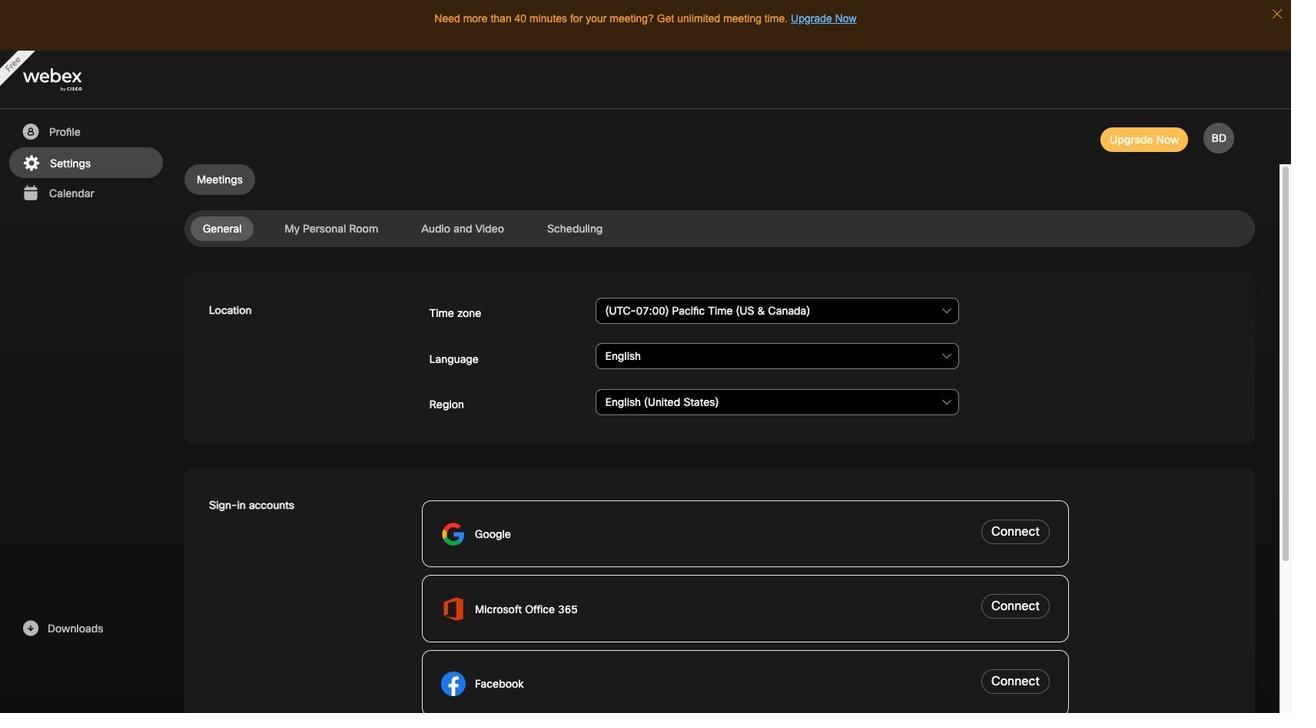 Task type: vqa. For each thing, say whether or not it's contained in the screenshot.
banner
yes



Task type: locate. For each thing, give the bounding box(es) containing it.
tab list
[[184, 164, 1255, 195], [184, 217, 1255, 241]]

None text field
[[595, 298, 959, 324]]

0 vertical spatial tab list
[[184, 164, 1255, 195]]

mds meetings_filled image
[[21, 184, 40, 203]]

None text field
[[595, 344, 959, 370], [595, 389, 959, 416], [595, 344, 959, 370], [595, 389, 959, 416]]

banner
[[0, 51, 1291, 109]]

mds content download_filled image
[[21, 620, 40, 639]]

mds settings_filled image
[[22, 154, 41, 173]]

1 vertical spatial tab list
[[184, 217, 1255, 241]]



Task type: describe. For each thing, give the bounding box(es) containing it.
cisco webex image
[[23, 69, 115, 92]]

mds people circle_filled image
[[21, 123, 40, 141]]

2 tab list from the top
[[184, 217, 1255, 241]]

1 tab list from the top
[[184, 164, 1255, 195]]



